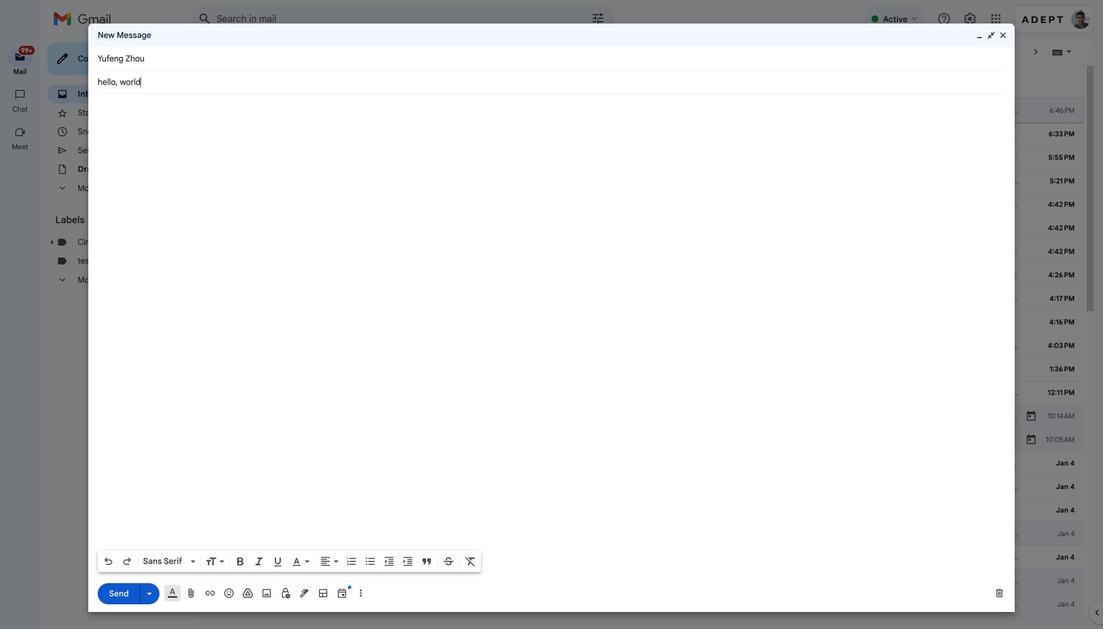 Task type: vqa. For each thing, say whether or not it's contained in the screenshot.
"Strikethrough ‪(⌘⇧X)‬" Icon
yes



Task type: locate. For each thing, give the bounding box(es) containing it.
12 row from the top
[[191, 358, 1084, 381]]

Search in mail search field
[[191, 5, 615, 33]]

5 row from the top
[[191, 193, 1084, 217]]

undo ‪(⌘z)‬ image
[[102, 556, 114, 568]]

14 row from the top
[[191, 405, 1084, 429]]

21 row from the top
[[191, 570, 1084, 593]]

16 row from the top
[[191, 452, 1084, 476]]

main content
[[191, 66, 1084, 630]]

search in mail image
[[194, 8, 215, 29]]

underline ‪(⌘u)‬ image
[[272, 557, 284, 569]]

insert signature image
[[298, 588, 310, 600]]

set up a time to meet image
[[336, 588, 348, 600]]

option
[[141, 556, 188, 568]]

9 row from the top
[[191, 287, 1084, 311]]

remove formatting ‪(⌘\)‬ image
[[464, 556, 476, 568]]

6 row from the top
[[191, 217, 1084, 240]]

quote ‪(⌘⇧9)‬ image
[[421, 556, 433, 568]]

insert link ‪(⌘k)‬ image
[[204, 588, 216, 600]]

row
[[191, 99, 1084, 122], [191, 122, 1084, 146], [191, 146, 1084, 170], [191, 170, 1084, 193], [191, 193, 1084, 217], [191, 217, 1084, 240], [191, 240, 1084, 264], [191, 264, 1084, 287], [191, 287, 1084, 311], [191, 311, 1084, 334], [191, 334, 1084, 358], [191, 358, 1084, 381], [191, 381, 1084, 405], [191, 405, 1084, 429], [191, 429, 1084, 452], [191, 452, 1084, 476], [191, 476, 1084, 499], [191, 499, 1084, 523], [191, 523, 1084, 546], [191, 546, 1084, 570], [191, 570, 1084, 593], [191, 593, 1084, 617], [191, 617, 1084, 630]]

23 row from the top
[[191, 617, 1084, 630]]

2 row from the top
[[191, 122, 1084, 146]]

attach files image
[[185, 588, 197, 600]]

heading
[[0, 67, 40, 77], [0, 105, 40, 114], [0, 142, 40, 152], [55, 214, 167, 226]]

10 row from the top
[[191, 311, 1084, 334]]

more send options image
[[144, 589, 155, 600]]

18 row from the top
[[191, 499, 1084, 523]]

close image
[[998, 31, 1008, 40]]

navigation
[[0, 38, 41, 630]]

dialog
[[88, 24, 1015, 613]]

more options image
[[357, 588, 364, 600]]

option inside formatting options toolbar
[[141, 556, 188, 568]]

tab list
[[191, 66, 1084, 99]]

indent less ‪(⌘[)‬ image
[[383, 556, 395, 568]]

gmail image
[[53, 7, 117, 31]]

advanced search options image
[[586, 6, 610, 30]]

strikethrough ‪(⌘⇧x)‬ image
[[443, 556, 454, 568]]



Task type: describe. For each thing, give the bounding box(es) containing it.
Message Body text field
[[98, 100, 1006, 548]]

redo ‪(⌘y)‬ image
[[121, 556, 133, 568]]

3 row from the top
[[191, 146, 1084, 170]]

numbered list ‪(⌘⇧7)‬ image
[[346, 556, 357, 568]]

4 row from the top
[[191, 170, 1084, 193]]

mail, 748 unread messages image
[[14, 48, 33, 60]]

formatting options toolbar
[[98, 552, 481, 573]]

select a layout image
[[317, 588, 329, 600]]

updates tab
[[340, 66, 488, 99]]

italic ‪(⌘i)‬ image
[[253, 556, 265, 568]]

insert photo image
[[261, 588, 273, 600]]

19 row from the top
[[191, 523, 1084, 546]]

17 row from the top
[[191, 476, 1084, 499]]

primary tab
[[191, 66, 339, 99]]

toggle confidential mode image
[[280, 588, 291, 600]]

insert emoji ‪(⌘⇧2)‬ image
[[223, 588, 235, 600]]

13 row from the top
[[191, 381, 1084, 405]]

pop out image
[[987, 31, 996, 40]]

22 row from the top
[[191, 593, 1084, 617]]

1 row from the top
[[191, 99, 1084, 122]]

8 row from the top
[[191, 264, 1084, 287]]

Subject field
[[98, 77, 1006, 88]]

7 row from the top
[[191, 240, 1084, 264]]

15 row from the top
[[191, 429, 1084, 452]]

bold ‪(⌘b)‬ image
[[234, 556, 246, 568]]

insert files using drive image
[[242, 588, 254, 600]]

settings image
[[963, 12, 977, 26]]

refresh image
[[235, 46, 247, 58]]

bulleted list ‪(⌘⇧8)‬ image
[[364, 556, 376, 568]]

minimize image
[[975, 31, 984, 40]]

older image
[[1030, 46, 1042, 58]]

discard draft ‪(⌘⇧d)‬ image
[[994, 588, 1006, 600]]

11 row from the top
[[191, 334, 1084, 358]]

20 row from the top
[[191, 546, 1084, 570]]

indent more ‪(⌘])‬ image
[[402, 556, 414, 568]]



